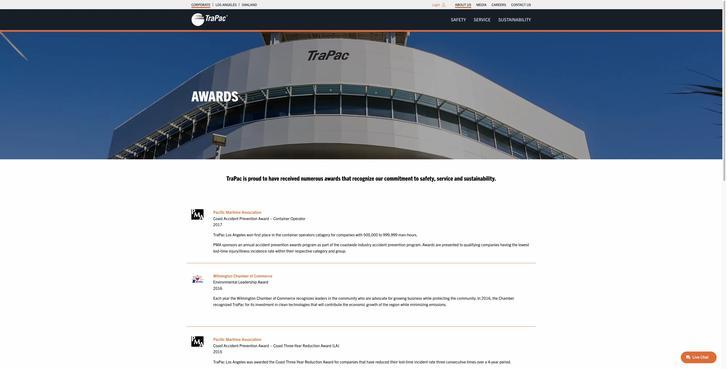 Task type: locate. For each thing, give the bounding box(es) containing it.
1 horizontal spatial their
[[390, 360, 398, 365]]

for left its
[[245, 303, 250, 307]]

oakland
[[242, 2, 257, 7]]

year right a
[[492, 360, 499, 365]]

prevention inside pacific maritime association coast accident prevention award – coast three-year reduction award (la) 2015
[[240, 344, 258, 349]]

2 vertical spatial that
[[359, 360, 366, 365]]

us right contact
[[527, 2, 531, 7]]

prevention inside pacific maritime association coast accident prevention award – container operator 2017
[[240, 216, 258, 221]]

1 vertical spatial association
[[242, 338, 261, 342]]

2 association from the top
[[242, 338, 261, 342]]

injury/illness
[[229, 249, 250, 254]]

trapac left its
[[233, 303, 244, 307]]

0 vertical spatial year
[[295, 344, 302, 349]]

prevention up within
[[271, 243, 289, 248]]

0 vertical spatial reduction
[[303, 344, 320, 349]]

1 horizontal spatial year
[[492, 360, 499, 365]]

award inside pacific maritime association coast accident prevention award – container operator 2017
[[258, 216, 269, 221]]

los angeles
[[216, 2, 237, 7]]

industry
[[358, 243, 372, 248]]

0 vertical spatial –
[[270, 216, 273, 221]]

three
[[436, 360, 445, 365]]

accident
[[224, 216, 239, 221], [224, 344, 239, 349]]

prevention down man-
[[388, 243, 406, 248]]

0 vertical spatial association
[[242, 210, 261, 215]]

1 vertical spatial that
[[311, 303, 318, 307]]

incident
[[414, 360, 428, 365]]

0 horizontal spatial have
[[269, 174, 279, 182]]

2 us from the left
[[527, 2, 531, 7]]

their right within
[[286, 249, 294, 254]]

1 vertical spatial los
[[226, 233, 232, 237]]

1 vertical spatial rate
[[429, 360, 436, 365]]

trapac down "2015"
[[213, 360, 225, 365]]

maritime inside pacific maritime association coast accident prevention award – coast three-year reduction award (la) 2015
[[226, 338, 241, 342]]

los left 'was'
[[226, 360, 232, 365]]

1 horizontal spatial awards
[[325, 174, 341, 182]]

the up contribute
[[332, 296, 338, 301]]

reduction inside pacific maritime association coast accident prevention award – coast three-year reduction award (la) 2015
[[303, 344, 320, 349]]

accident inside pacific maritime association coast accident prevention award – container operator 2017
[[224, 216, 239, 221]]

0 vertical spatial commerce
[[254, 274, 272, 279]]

award up awarded
[[258, 344, 269, 349]]

accident up incidence
[[255, 243, 270, 248]]

0 horizontal spatial time
[[221, 249, 228, 254]]

1 horizontal spatial prevention
[[388, 243, 406, 248]]

0 horizontal spatial that
[[311, 303, 318, 307]]

0 vertical spatial time
[[221, 249, 228, 254]]

the left lowest
[[512, 243, 518, 248]]

prevention up won in the bottom of the page
[[240, 216, 258, 221]]

0 vertical spatial rate
[[268, 249, 274, 254]]

1 horizontal spatial awards
[[423, 243, 435, 248]]

trapac down 2017
[[213, 233, 225, 237]]

1 vertical spatial three-
[[286, 360, 297, 365]]

1 vertical spatial angeles
[[232, 233, 246, 237]]

0 horizontal spatial year
[[223, 296, 230, 301]]

0 vertical spatial that
[[342, 174, 351, 182]]

0 horizontal spatial awards
[[191, 87, 239, 104]]

in right place
[[272, 233, 275, 237]]

award up place
[[258, 216, 269, 221]]

0 horizontal spatial commerce
[[254, 274, 272, 279]]

of up leadership
[[250, 274, 253, 279]]

the
[[276, 233, 281, 237], [334, 243, 339, 248], [512, 243, 518, 248], [231, 296, 236, 301], [332, 296, 338, 301], [451, 296, 456, 301], [493, 296, 498, 301], [343, 303, 348, 307], [383, 303, 388, 307], [269, 360, 275, 365]]

part
[[322, 243, 329, 248]]

in up contribute
[[328, 296, 331, 301]]

their right the reduced
[[390, 360, 398, 365]]

2 accident from the top
[[224, 344, 239, 349]]

of down the advocate at right
[[379, 303, 382, 307]]

0 vertical spatial companies
[[337, 233, 355, 237]]

commerce
[[254, 274, 272, 279], [277, 296, 295, 301]]

lost- left incident
[[399, 360, 406, 365]]

maritime
[[226, 210, 241, 215], [226, 338, 241, 342]]

awards
[[191, 87, 239, 104], [423, 243, 435, 248]]

are left the presented
[[436, 243, 441, 248]]

year up recognized
[[223, 296, 230, 301]]

0 horizontal spatial wilmington
[[213, 274, 233, 279]]

rate inside pma sponsors an annual accident prevention awards program as part of the coastwide industry accident prevention program. awards are presented to qualifying companies having the lowest lost-time injury/illness incidence rate within their respective category and group.
[[268, 249, 274, 254]]

1 association from the top
[[242, 210, 261, 215]]

coastwide
[[340, 243, 357, 248]]

wilmington up its
[[237, 296, 256, 301]]

0 horizontal spatial us
[[467, 2, 471, 7]]

time
[[221, 249, 228, 254], [406, 360, 414, 365]]

community.
[[457, 296, 477, 301]]

1 horizontal spatial while
[[423, 296, 432, 301]]

1 horizontal spatial accident
[[372, 243, 387, 248]]

pacific maritime association coast accident prevention award – container operator 2017
[[213, 210, 305, 227]]

in
[[272, 233, 275, 237], [328, 296, 331, 301], [275, 303, 278, 307]]

0 vertical spatial awards
[[325, 174, 341, 182]]

0 vertical spatial menu bar
[[453, 1, 534, 8]]

angeles left 'was'
[[232, 360, 246, 365]]

awards right numerous
[[325, 174, 341, 182]]

prevention up 'was'
[[240, 344, 258, 349]]

award for coast accident prevention award – coast three-year reduction award (la)
[[258, 344, 269, 349]]

while up minimizing
[[423, 296, 432, 301]]

0 horizontal spatial lost-
[[213, 249, 221, 254]]

1 vertical spatial are
[[366, 296, 371, 301]]

service
[[437, 174, 453, 182]]

1 vertical spatial pacific
[[213, 338, 225, 342]]

0 horizontal spatial accident
[[255, 243, 270, 248]]

trapac for trapac is proud to have received numerous awards that recognize our commitment to safety, service and sustainability.
[[227, 174, 242, 182]]

coast inside pacific maritime association coast accident prevention award – container operator 2017
[[213, 216, 223, 221]]

0 vertical spatial prevention
[[240, 216, 258, 221]]

1 prevention from the top
[[240, 216, 258, 221]]

1 vertical spatial awards
[[423, 243, 435, 248]]

have left received
[[269, 174, 279, 182]]

that left the reduced
[[359, 360, 366, 365]]

0 vertical spatial awards
[[191, 87, 239, 104]]

1 horizontal spatial time
[[406, 360, 414, 365]]

association up won in the bottom of the page
[[242, 210, 261, 215]]

1 horizontal spatial have
[[367, 360, 375, 365]]

have left the reduced
[[367, 360, 375, 365]]

region
[[389, 303, 400, 307]]

time left incident
[[406, 360, 414, 365]]

lost- down pma
[[213, 249, 221, 254]]

1 vertical spatial reduction
[[305, 360, 322, 365]]

1 maritime from the top
[[226, 210, 241, 215]]

light image
[[442, 3, 446, 7]]

pacific
[[213, 210, 225, 215], [213, 338, 225, 342]]

chamber up leadership
[[233, 274, 249, 279]]

los up corporate image on the top left of the page
[[216, 2, 222, 7]]

for
[[331, 233, 336, 237], [388, 296, 393, 301], [245, 303, 250, 307], [334, 360, 339, 365]]

2 maritime from the top
[[226, 338, 241, 342]]

while
[[423, 296, 432, 301], [401, 303, 409, 307]]

2 vertical spatial companies
[[340, 360, 358, 365]]

1 – from the top
[[270, 216, 273, 221]]

qualifying
[[464, 243, 480, 248]]

1 horizontal spatial and
[[454, 174, 463, 182]]

1 vertical spatial companies
[[481, 243, 499, 248]]

the right awarded
[[269, 360, 275, 365]]

angeles left oakland
[[222, 2, 237, 7]]

los for trapac los angeles won first place in the container operators catagory for companies with 500,000 to 999,999 man-hours.
[[226, 233, 232, 237]]

0 horizontal spatial their
[[286, 249, 294, 254]]

menu bar containing about us
[[453, 1, 534, 8]]

of up investment in the left of the page
[[273, 296, 276, 301]]

us for contact us
[[527, 2, 531, 7]]

1 vertical spatial accident
[[224, 344, 239, 349]]

1 horizontal spatial wilmington
[[237, 296, 256, 301]]

prevention for container
[[240, 216, 258, 221]]

to left safety,
[[414, 174, 419, 182]]

2 vertical spatial angeles
[[232, 360, 246, 365]]

recognizes
[[296, 296, 314, 301]]

0 horizontal spatial awards
[[290, 243, 302, 248]]

2016
[[213, 286, 222, 291]]

and
[[454, 174, 463, 182], [328, 249, 335, 254]]

1 vertical spatial maritime
[[226, 338, 241, 342]]

environmental
[[213, 280, 237, 285]]

0 vertical spatial their
[[286, 249, 294, 254]]

pacific up "2015"
[[213, 338, 225, 342]]

– for container
[[270, 216, 273, 221]]

0 vertical spatial three-
[[284, 344, 295, 349]]

to left 999,999
[[379, 233, 382, 237]]

prevention
[[271, 243, 289, 248], [388, 243, 406, 248]]

pacific for pacific maritime association coast accident prevention award – coast three-year reduction award (la) 2015
[[213, 338, 225, 342]]

over
[[477, 360, 484, 365]]

1 vertical spatial prevention
[[240, 344, 258, 349]]

companies for trapac los angeles was awarded the coast three-year reduction award for companies that have reduced their lost-time incident rate three consecutive times over a 4-year period.
[[340, 360, 358, 365]]

that
[[342, 174, 351, 182], [311, 303, 318, 307], [359, 360, 366, 365]]

500,000
[[364, 233, 378, 237]]

0 vertical spatial pacific
[[213, 210, 225, 215]]

1 accident from the top
[[224, 216, 239, 221]]

association for coast
[[242, 338, 261, 342]]

have
[[269, 174, 279, 182], [367, 360, 375, 365]]

proud
[[248, 174, 261, 182]]

trapac is proud to have received numerous awards that recognize our commitment to safety, service and sustainability.
[[227, 174, 496, 182]]

1 horizontal spatial commerce
[[277, 296, 295, 301]]

0 vertical spatial wilmington
[[213, 274, 233, 279]]

reduction
[[303, 344, 320, 349], [305, 360, 322, 365]]

commerce inside wilmington chamber of commerce environmental leadership award 2016
[[254, 274, 272, 279]]

accident inside pacific maritime association coast accident prevention award – coast three-year reduction award (la) 2015
[[224, 344, 239, 349]]

1 vertical spatial awards
[[290, 243, 302, 248]]

media
[[476, 2, 487, 7]]

1 vertical spatial their
[[390, 360, 398, 365]]

careers link
[[492, 1, 506, 8]]

annual
[[243, 243, 255, 248]]

association up 'was'
[[242, 338, 261, 342]]

angeles
[[222, 2, 237, 7], [232, 233, 246, 237], [232, 360, 246, 365]]

us right about
[[467, 2, 471, 7]]

0 vertical spatial year
[[223, 296, 230, 301]]

1 pacific from the top
[[213, 210, 225, 215]]

award down (la)
[[323, 360, 334, 365]]

–
[[270, 216, 273, 221], [270, 344, 273, 349]]

in
[[478, 296, 481, 301]]

awards up respective
[[290, 243, 302, 248]]

while down growing
[[401, 303, 409, 307]]

that left will
[[311, 303, 318, 307]]

lowest
[[519, 243, 529, 248]]

1 vertical spatial wilmington
[[237, 296, 256, 301]]

0 vertical spatial while
[[423, 296, 432, 301]]

a
[[485, 360, 487, 365]]

pacific for pacific maritime association coast accident prevention award – container operator 2017
[[213, 210, 225, 215]]

wilmington
[[213, 274, 233, 279], [237, 296, 256, 301]]

trapac
[[227, 174, 242, 182], [213, 233, 225, 237], [233, 303, 244, 307], [213, 360, 225, 365]]

award inside wilmington chamber of commerce environmental leadership award 2016
[[258, 280, 268, 285]]

awards inside pma sponsors an annual accident prevention awards program as part of the coastwide industry accident prevention program. awards are presented to qualifying companies having the lowest lost-time injury/illness incidence rate within their respective category and group.
[[423, 243, 435, 248]]

the right protecting
[[451, 296, 456, 301]]

chamber right 2016,
[[499, 296, 514, 301]]

maritime inside pacific maritime association coast accident prevention award – container operator 2017
[[226, 210, 241, 215]]

1 horizontal spatial chamber
[[257, 296, 272, 301]]

1 horizontal spatial rate
[[429, 360, 436, 365]]

0 vertical spatial accident
[[224, 216, 239, 221]]

three-
[[284, 344, 295, 349], [286, 360, 297, 365]]

0 vertical spatial maritime
[[226, 210, 241, 215]]

0 horizontal spatial and
[[328, 249, 335, 254]]

association inside pacific maritime association coast accident prevention award – container operator 2017
[[242, 210, 261, 215]]

1 vertical spatial have
[[367, 360, 375, 365]]

that left recognize
[[342, 174, 351, 182]]

as
[[317, 243, 321, 248]]

of right the part at left bottom
[[330, 243, 333, 248]]

clean
[[279, 303, 288, 307]]

1 horizontal spatial us
[[527, 2, 531, 7]]

0 vertical spatial in
[[272, 233, 275, 237]]

commerce up clean
[[277, 296, 295, 301]]

1 vertical spatial and
[[328, 249, 335, 254]]

awards
[[325, 174, 341, 182], [290, 243, 302, 248]]

0 vertical spatial los
[[216, 2, 222, 7]]

trapac is proud to have received numerous awards that recognize our commitment to safety, service and sustainability. main content
[[187, 174, 536, 370]]

0 horizontal spatial rate
[[268, 249, 274, 254]]

– inside pacific maritime association coast accident prevention award – container operator 2017
[[270, 216, 273, 221]]

0 horizontal spatial are
[[366, 296, 371, 301]]

pacific up 2017
[[213, 210, 225, 215]]

pacific inside pacific maritime association coast accident prevention award – container operator 2017
[[213, 210, 225, 215]]

2 prevention from the left
[[388, 243, 406, 248]]

menu bar down careers
[[447, 15, 535, 25]]

and right service
[[454, 174, 463, 182]]

program.
[[407, 243, 422, 248]]

prevention
[[240, 216, 258, 221], [240, 344, 258, 349]]

0 vertical spatial are
[[436, 243, 441, 248]]

in left clean
[[275, 303, 278, 307]]

accident
[[255, 243, 270, 248], [372, 243, 387, 248]]

technologies
[[289, 303, 310, 307]]

1 vertical spatial while
[[401, 303, 409, 307]]

won
[[247, 233, 253, 237]]

– inside pacific maritime association coast accident prevention award – coast three-year reduction award (la) 2015
[[270, 344, 273, 349]]

1 vertical spatial menu bar
[[447, 15, 535, 25]]

year
[[223, 296, 230, 301], [492, 360, 499, 365]]

los
[[216, 2, 222, 7], [226, 233, 232, 237], [226, 360, 232, 365]]

wilmington up environmental
[[213, 274, 233, 279]]

accident down 500,000 at bottom
[[372, 243, 387, 248]]

0 vertical spatial angeles
[[222, 2, 237, 7]]

time down sponsors
[[221, 249, 228, 254]]

2015
[[213, 350, 222, 355]]

menu bar up service
[[453, 1, 534, 8]]

2 horizontal spatial chamber
[[499, 296, 514, 301]]

2 vertical spatial los
[[226, 360, 232, 365]]

angeles up the an
[[232, 233, 246, 237]]

catagory
[[316, 233, 330, 237]]

chamber up investment in the left of the page
[[257, 296, 272, 301]]

award right leadership
[[258, 280, 268, 285]]

protecting
[[433, 296, 450, 301]]

1 us from the left
[[467, 2, 471, 7]]

corporate image
[[191, 13, 228, 26]]

1 vertical spatial time
[[406, 360, 414, 365]]

accident for 2015
[[224, 344, 239, 349]]

rate left within
[[268, 249, 274, 254]]

are right who
[[366, 296, 371, 301]]

1 vertical spatial –
[[270, 344, 273, 349]]

economic
[[349, 303, 366, 307]]

los up sponsors
[[226, 233, 232, 237]]

association
[[242, 210, 261, 215], [242, 338, 261, 342]]

2 pacific from the top
[[213, 338, 225, 342]]

pacific inside pacific maritime association coast accident prevention award – coast three-year reduction award (la) 2015
[[213, 338, 225, 342]]

1 vertical spatial commerce
[[277, 296, 295, 301]]

0 horizontal spatial prevention
[[271, 243, 289, 248]]

to left qualifying on the bottom right of page
[[460, 243, 463, 248]]

los angeles link
[[216, 1, 237, 8]]

wilmington inside wilmington chamber of commerce environmental leadership award 2016
[[213, 274, 233, 279]]

for up the region
[[388, 296, 393, 301]]

safety link
[[447, 15, 470, 25]]

0 vertical spatial lost-
[[213, 249, 221, 254]]

rate left three at right
[[429, 360, 436, 365]]

0 vertical spatial and
[[454, 174, 463, 182]]

commerce up leadership
[[254, 274, 272, 279]]

2 prevention from the top
[[240, 344, 258, 349]]

wilmington inside each year the wilmington chamber of commerce recognizes leaders in the community who are advocate for growing business while protecting the community. in 2016, the chamber recognized trapac for its investment in clean technologies that will contribute the economic growth of the region while minimizing emissions.
[[237, 296, 256, 301]]

menu bar
[[453, 1, 534, 8], [447, 15, 535, 25]]

association inside pacific maritime association coast accident prevention award – coast three-year reduction award (la) 2015
[[242, 338, 261, 342]]

and down the part at left bottom
[[328, 249, 335, 254]]

trapac left is
[[227, 174, 242, 182]]

0 horizontal spatial chamber
[[233, 274, 249, 279]]

2 – from the top
[[270, 344, 273, 349]]

1 horizontal spatial are
[[436, 243, 441, 248]]

award for coast accident prevention award – container operator
[[258, 216, 269, 221]]

1 horizontal spatial lost-
[[399, 360, 406, 365]]



Task type: vqa. For each thing, say whether or not it's contained in the screenshot.
Reserved. at the bottom of page
no



Task type: describe. For each thing, give the bounding box(es) containing it.
to inside pma sponsors an annual accident prevention awards program as part of the coastwide industry accident prevention program. awards are presented to qualifying companies having the lowest lost-time injury/illness incidence rate within their respective category and group.
[[460, 243, 463, 248]]

pacific maritime association coast accident prevention award – coast three-year reduction award (la) 2015
[[213, 338, 339, 355]]

award left (la)
[[321, 344, 331, 349]]

trapac inside each year the wilmington chamber of commerce recognizes leaders in the community who are advocate for growing business while protecting the community. in 2016, the chamber recognized trapac for its investment in clean technologies that will contribute the economic growth of the region while minimizing emissions.
[[233, 303, 244, 307]]

time inside pma sponsors an annual accident prevention awards program as part of the coastwide industry accident prevention program. awards are presented to qualifying companies having the lowest lost-time injury/illness incidence rate within their respective category and group.
[[221, 249, 228, 254]]

its
[[251, 303, 254, 307]]

of inside wilmington chamber of commerce environmental leadership award 2016
[[250, 274, 253, 279]]

maritime for 2017
[[226, 210, 241, 215]]

contact us
[[511, 2, 531, 7]]

service
[[474, 17, 491, 22]]

prevention for coast
[[240, 344, 258, 349]]

who
[[358, 296, 365, 301]]

will
[[318, 303, 324, 307]]

year inside each year the wilmington chamber of commerce recognizes leaders in the community who are advocate for growing business while protecting the community. in 2016, the chamber recognized trapac for its investment in clean technologies that will contribute the economic growth of the region while minimizing emissions.
[[223, 296, 230, 301]]

2 accident from the left
[[372, 243, 387, 248]]

corporate link
[[191, 1, 210, 8]]

trapac for trapac los angeles won first place in the container operators catagory for companies with 500,000 to 999,999 man-hours.
[[213, 233, 225, 237]]

is
[[243, 174, 247, 182]]

are inside pma sponsors an annual accident prevention awards program as part of the coastwide industry accident prevention program. awards are presented to qualifying companies having the lowest lost-time injury/illness incidence rate within their respective category and group.
[[436, 243, 441, 248]]

chamber inside wilmington chamber of commerce environmental leadership award 2016
[[233, 274, 249, 279]]

login
[[432, 2, 440, 7]]

angeles for won
[[232, 233, 246, 237]]

contribute
[[325, 303, 342, 307]]

accident for 2017
[[224, 216, 239, 221]]

commitment
[[384, 174, 413, 182]]

year inside pacific maritime association coast accident prevention award – coast three-year reduction award (la) 2015
[[295, 344, 302, 349]]

2017
[[213, 223, 222, 227]]

lost- inside pma sponsors an annual accident prevention awards program as part of the coastwide industry accident prevention program. awards are presented to qualifying companies having the lowest lost-time injury/illness incidence rate within their respective category and group.
[[213, 249, 221, 254]]

recognize
[[352, 174, 374, 182]]

operators
[[299, 233, 315, 237]]

1 horizontal spatial that
[[342, 174, 351, 182]]

1 vertical spatial year
[[492, 360, 499, 365]]

0 horizontal spatial while
[[401, 303, 409, 307]]

contact
[[511, 2, 526, 7]]

4-
[[488, 360, 492, 365]]

an
[[238, 243, 242, 248]]

maritime for 2015
[[226, 338, 241, 342]]

awards inside pma sponsors an annual accident prevention awards program as part of the coastwide industry accident prevention program. awards are presented to qualifying companies having the lowest lost-time injury/illness incidence rate within their respective category and group.
[[290, 243, 302, 248]]

that inside each year the wilmington chamber of commerce recognizes leaders in the community who are advocate for growing business while protecting the community. in 2016, the chamber recognized trapac for its investment in clean technologies that will contribute the economic growth of the region while minimizing emissions.
[[311, 303, 318, 307]]

1 prevention from the left
[[271, 243, 289, 248]]

reduced
[[376, 360, 389, 365]]

having
[[500, 243, 511, 248]]

2 vertical spatial in
[[275, 303, 278, 307]]

about
[[455, 2, 466, 7]]

careers
[[492, 2, 506, 7]]

oakland link
[[242, 1, 257, 8]]

consecutive
[[446, 360, 466, 365]]

– for coast
[[270, 344, 273, 349]]

are inside each year the wilmington chamber of commerce recognizes leaders in the community who are advocate for growing business while protecting the community. in 2016, the chamber recognized trapac for its investment in clean technologies that will contribute the economic growth of the region while minimizing emissions.
[[366, 296, 371, 301]]

group.
[[336, 249, 346, 254]]

times
[[467, 360, 476, 365]]

leadership
[[238, 280, 257, 285]]

presented
[[442, 243, 459, 248]]

awarded
[[254, 360, 268, 365]]

was
[[247, 360, 253, 365]]

period.
[[500, 360, 511, 365]]

999,999
[[383, 233, 398, 237]]

commerce inside each year the wilmington chamber of commerce recognizes leaders in the community who are advocate for growing business while protecting the community. in 2016, the chamber recognized trapac for its investment in clean technologies that will contribute the economic growth of the region while minimizing emissions.
[[277, 296, 295, 301]]

us for about us
[[467, 2, 471, 7]]

each
[[213, 296, 222, 301]]

(la)
[[332, 344, 339, 349]]

1 accident from the left
[[255, 243, 270, 248]]

incidence
[[251, 249, 267, 254]]

menu bar containing safety
[[447, 15, 535, 25]]

sustainability
[[499, 17, 531, 22]]

advocate
[[372, 296, 387, 301]]

2016,
[[482, 296, 492, 301]]

1 vertical spatial in
[[328, 296, 331, 301]]

place
[[262, 233, 271, 237]]

award for environmental leadership award
[[258, 280, 268, 285]]

each year the wilmington chamber of commerce recognizes leaders in the community who are advocate for growing business while protecting the community. in 2016, the chamber recognized trapac for its investment in clean technologies that will contribute the economic growth of the region while minimizing emissions.
[[213, 296, 514, 307]]

trapac for trapac los angeles was awarded the coast three-year reduction award for companies that have reduced their lost-time incident rate three consecutive times over a 4-year period.
[[213, 360, 225, 365]]

the left container
[[276, 233, 281, 237]]

emissions.
[[429, 303, 447, 307]]

growth
[[366, 303, 378, 307]]

corporate
[[191, 2, 210, 7]]

2 horizontal spatial that
[[359, 360, 366, 365]]

service link
[[470, 15, 495, 25]]

operator
[[291, 216, 305, 221]]

about us link
[[455, 1, 471, 8]]

media link
[[476, 1, 487, 8]]

their inside pma sponsors an annual accident prevention awards program as part of the coastwide industry accident prevention program. awards are presented to qualifying companies having the lowest lost-time injury/illness incidence rate within their respective category and group.
[[286, 249, 294, 254]]

login link
[[432, 2, 440, 7]]

container
[[282, 233, 298, 237]]

sponsors
[[222, 243, 237, 248]]

1 vertical spatial lost-
[[399, 360, 406, 365]]

minimizing
[[410, 303, 428, 307]]

companies for trapac los angeles won first place in the container operators catagory for companies with 500,000 to 999,999 man-hours.
[[337, 233, 355, 237]]

contact us link
[[511, 1, 531, 8]]

man-
[[398, 233, 407, 237]]

los inside "link"
[[216, 2, 222, 7]]

wilmington chamber of commerce environmental leadership award 2016
[[213, 274, 272, 291]]

the right 2016,
[[493, 296, 498, 301]]

category
[[313, 249, 328, 254]]

with
[[356, 233, 363, 237]]

to right proud
[[263, 174, 267, 182]]

the up recognized
[[231, 296, 236, 301]]

our
[[376, 174, 383, 182]]

companies inside pma sponsors an annual accident prevention awards program as part of the coastwide industry accident prevention program. awards are presented to qualifying companies having the lowest lost-time injury/illness incidence rate within their respective category and group.
[[481, 243, 499, 248]]

association for container
[[242, 210, 261, 215]]

numerous
[[301, 174, 323, 182]]

the down community
[[343, 303, 348, 307]]

safety,
[[420, 174, 436, 182]]

trapac los angeles won first place in the container operators catagory for companies with 500,000 to 999,999 man-hours.
[[213, 233, 418, 237]]

los for trapac los angeles was awarded the coast three-year reduction award for companies that have reduced their lost-time incident rate three consecutive times over a 4-year period.
[[226, 360, 232, 365]]

business
[[408, 296, 422, 301]]

angeles inside "link"
[[222, 2, 237, 7]]

community
[[338, 296, 357, 301]]

pma
[[213, 243, 221, 248]]

the up group. at left
[[334, 243, 339, 248]]

investment
[[255, 303, 274, 307]]

respective
[[295, 249, 312, 254]]

angeles for was
[[232, 360, 246, 365]]

for down (la)
[[334, 360, 339, 365]]

for right catagory
[[331, 233, 336, 237]]

growing
[[394, 296, 407, 301]]

pma sponsors an annual accident prevention awards program as part of the coastwide industry accident prevention program. awards are presented to qualifying companies having the lowest lost-time injury/illness incidence rate within their respective category and group.
[[213, 243, 529, 254]]

and inside pma sponsors an annual accident prevention awards program as part of the coastwide industry accident prevention program. awards are presented to qualifying companies having the lowest lost-time injury/illness incidence rate within their respective category and group.
[[328, 249, 335, 254]]

first
[[254, 233, 261, 237]]

hours.
[[407, 233, 418, 237]]

received
[[281, 174, 300, 182]]

within
[[275, 249, 285, 254]]

safety
[[451, 17, 466, 22]]

the down the advocate at right
[[383, 303, 388, 307]]

three- inside pacific maritime association coast accident prevention award – coast three-year reduction award (la) 2015
[[284, 344, 295, 349]]

1 vertical spatial year
[[297, 360, 304, 365]]

sustainability link
[[495, 15, 535, 25]]

0 vertical spatial have
[[269, 174, 279, 182]]

container
[[273, 216, 290, 221]]

of inside pma sponsors an annual accident prevention awards program as part of the coastwide industry accident prevention program. awards are presented to qualifying companies having the lowest lost-time injury/illness incidence rate within their respective category and group.
[[330, 243, 333, 248]]

sustainability.
[[464, 174, 496, 182]]



